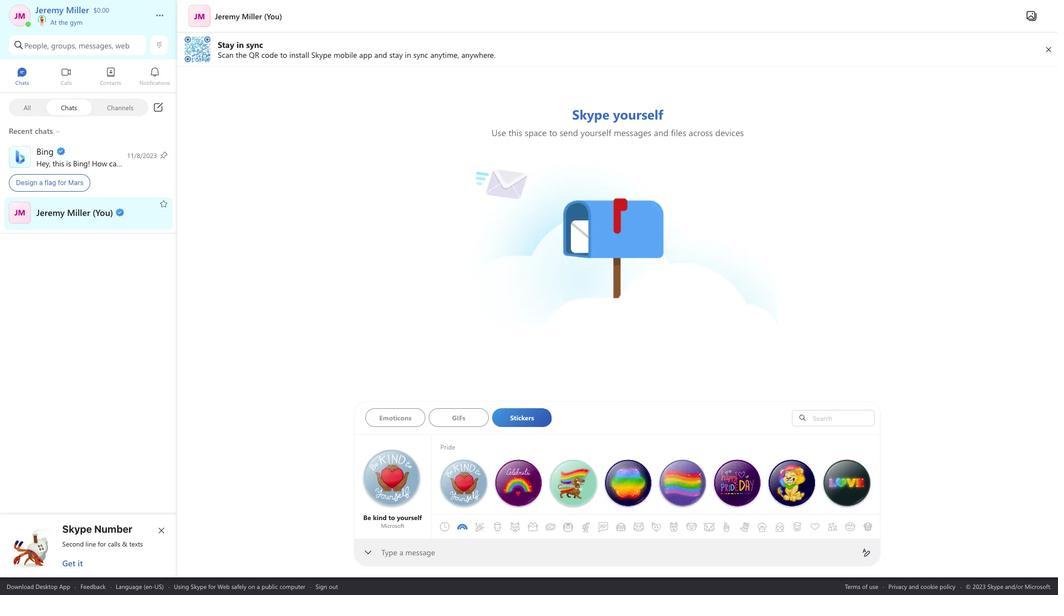 Task type: describe. For each thing, give the bounding box(es) containing it.
0 vertical spatial tab list
[[0, 62, 177, 93]]

how
[[92, 158, 107, 168]]

calls
[[108, 540, 120, 549]]

terms of use
[[846, 583, 879, 591]]

message
[[406, 548, 435, 558]]

second
[[62, 540, 84, 549]]

hey,
[[36, 158, 51, 168]]

at the gym
[[49, 18, 83, 26]]

all
[[24, 103, 31, 112]]

help
[[127, 158, 141, 168]]

Type a message text field
[[382, 548, 854, 559]]

at the gym button
[[35, 15, 144, 26]]

Search text field
[[811, 413, 872, 423]]

(en-
[[144, 583, 155, 591]]

today?
[[157, 158, 179, 168]]

desktop
[[35, 583, 58, 591]]

channels
[[107, 103, 134, 112]]

terms of use link
[[846, 583, 879, 591]]

download
[[7, 583, 34, 591]]

can
[[109, 158, 121, 168]]

line
[[86, 540, 96, 549]]

2 vertical spatial tab list
[[436, 500, 983, 555]]

using skype for web safely on a public computer link
[[174, 583, 306, 591]]

you
[[143, 158, 155, 168]]

hey, this is bing ! how can i help you today?
[[36, 158, 181, 168]]

the
[[59, 18, 68, 26]]

privacy
[[889, 583, 908, 591]]

sign
[[316, 583, 327, 591]]

1 vertical spatial tab list
[[366, 409, 773, 431]]

people, groups, messages, web
[[24, 40, 130, 50]]

flag
[[45, 179, 56, 187]]

!
[[88, 158, 90, 168]]

messages,
[[79, 40, 113, 50]]

feedback link
[[80, 583, 106, 591]]

using skype for web safely on a public computer
[[174, 583, 306, 591]]

it
[[78, 558, 83, 569]]

people,
[[24, 40, 49, 50]]

texts
[[129, 540, 143, 549]]

out
[[329, 583, 338, 591]]

groups,
[[51, 40, 77, 50]]

i
[[123, 158, 125, 168]]

mars
[[68, 179, 83, 187]]

policy
[[940, 583, 956, 591]]

at
[[50, 18, 57, 26]]

for for using skype for web safely on a public computer
[[208, 583, 216, 591]]

web
[[218, 583, 230, 591]]

sign out link
[[316, 583, 338, 591]]



Task type: locate. For each thing, give the bounding box(es) containing it.
cookie
[[921, 583, 939, 591]]

download desktop app link
[[7, 583, 70, 591]]

computer
[[280, 583, 306, 591]]

for right the line
[[98, 540, 106, 549]]

chats
[[61, 103, 77, 112]]

and
[[909, 583, 919, 591]]

for inside skype number element
[[98, 540, 106, 549]]

0 horizontal spatial a
[[39, 179, 43, 187]]

us)
[[155, 583, 164, 591]]

language
[[116, 583, 142, 591]]

is
[[66, 158, 71, 168]]

public
[[262, 583, 278, 591]]

type a message
[[382, 548, 435, 558]]

2 vertical spatial for
[[208, 583, 216, 591]]

number
[[94, 524, 132, 535]]

skype number element
[[9, 524, 168, 569]]

skype up 'second'
[[62, 524, 92, 535]]

0 vertical spatial skype
[[62, 524, 92, 535]]

on
[[248, 583, 255, 591]]

gym
[[70, 18, 83, 26]]

a left flag
[[39, 179, 43, 187]]

tab list
[[0, 62, 177, 93], [366, 409, 773, 431], [436, 500, 983, 555]]

1 vertical spatial for
[[98, 540, 106, 549]]

get it
[[62, 558, 83, 569]]

web
[[116, 40, 130, 50]]

type
[[382, 548, 398, 558]]

0 horizontal spatial skype
[[62, 524, 92, 535]]

for left web
[[208, 583, 216, 591]]

of
[[863, 583, 868, 591]]

feedback
[[80, 583, 106, 591]]

a for flag
[[39, 179, 43, 187]]

safely
[[232, 583, 247, 591]]

language (en-us)
[[116, 583, 164, 591]]

1 horizontal spatial a
[[257, 583, 260, 591]]

a right type
[[400, 548, 404, 558]]

privacy and cookie policy
[[889, 583, 956, 591]]

design a flag for mars
[[16, 179, 83, 187]]

a right the on
[[257, 583, 260, 591]]

language (en-us) link
[[116, 583, 164, 591]]

second line for calls & texts
[[62, 540, 143, 549]]

get
[[62, 558, 75, 569]]

&
[[122, 540, 128, 549]]

0 vertical spatial a
[[39, 179, 43, 187]]

2 horizontal spatial a
[[400, 548, 404, 558]]

a
[[39, 179, 43, 187], [400, 548, 404, 558], [257, 583, 260, 591]]

download desktop app
[[7, 583, 70, 591]]

use
[[870, 583, 879, 591]]

1 vertical spatial a
[[400, 548, 404, 558]]

bing
[[73, 158, 88, 168]]

1 vertical spatial skype
[[191, 583, 207, 591]]

terms
[[846, 583, 861, 591]]

skype
[[62, 524, 92, 535], [191, 583, 207, 591]]

skype number
[[62, 524, 132, 535]]

people, groups, messages, web button
[[9, 35, 146, 55]]

sign out
[[316, 583, 338, 591]]

privacy and cookie policy link
[[889, 583, 956, 591]]

for right flag
[[58, 179, 66, 187]]

design
[[16, 179, 37, 187]]

0 horizontal spatial for
[[58, 179, 66, 187]]

a for message
[[400, 548, 404, 558]]

this
[[52, 158, 64, 168]]

for
[[58, 179, 66, 187], [98, 540, 106, 549], [208, 583, 216, 591]]

skype right using
[[191, 583, 207, 591]]

1 horizontal spatial for
[[98, 540, 106, 549]]

1 horizontal spatial skype
[[191, 583, 207, 591]]

using
[[174, 583, 189, 591]]

2 vertical spatial a
[[257, 583, 260, 591]]

for for second line for calls & texts
[[98, 540, 106, 549]]

2 horizontal spatial for
[[208, 583, 216, 591]]

app
[[59, 583, 70, 591]]

0 vertical spatial for
[[58, 179, 66, 187]]



Task type: vqa. For each thing, say whether or not it's contained in the screenshot.
Type a message on the bottom left
yes



